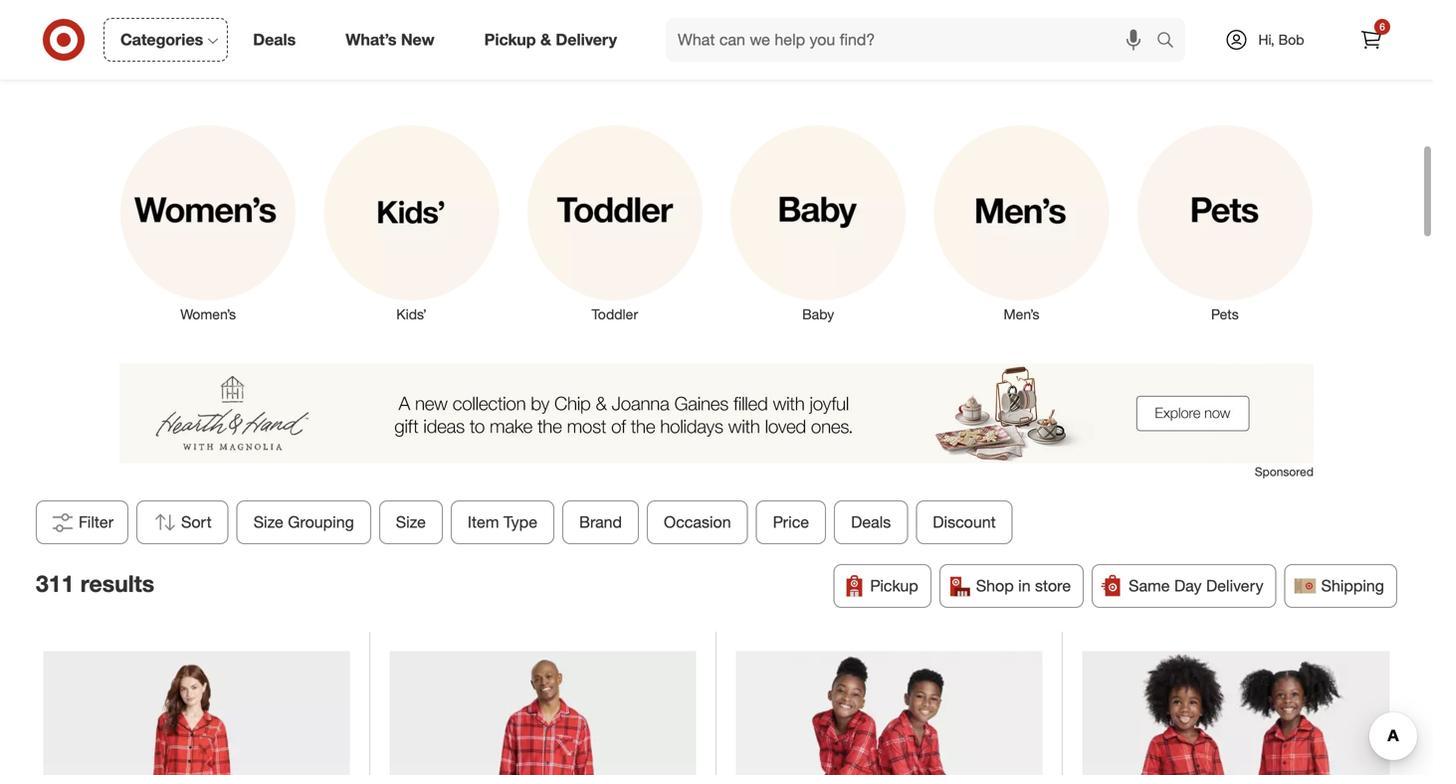Task type: describe. For each thing, give the bounding box(es) containing it.
pickup for pickup
[[870, 576, 919, 596]]

what's
[[346, 30, 397, 49]]

search
[[1148, 32, 1196, 51]]

4 cart from the left
[[817, 35, 840, 50]]

4 add from the left
[[776, 35, 798, 50]]

add to cart for 1st add to cart button from left
[[187, 35, 252, 50]]

pets link
[[1124, 121, 1327, 324]]

filter button
[[36, 501, 129, 544]]

add to cart for second add to cart button from the left
[[384, 35, 448, 50]]

3 cart from the left
[[620, 35, 644, 50]]

sort button
[[136, 501, 229, 544]]

311
[[36, 570, 74, 598]]

brand
[[580, 513, 622, 532]]

3 to from the left
[[606, 35, 617, 50]]

add to cart for 2nd add to cart button from the right
[[776, 35, 840, 50]]

grouping
[[288, 513, 354, 532]]

brand button
[[563, 501, 639, 544]]

1 to from the left
[[213, 35, 225, 50]]

size button
[[379, 501, 443, 544]]

sort
[[181, 513, 212, 532]]

store
[[1035, 576, 1071, 596]]

delivery for same day delivery
[[1207, 576, 1264, 596]]

bob
[[1279, 31, 1305, 48]]

hi, bob
[[1259, 31, 1305, 48]]

5 cart from the left
[[1209, 35, 1232, 50]]

categories
[[120, 30, 203, 49]]

pickup button
[[834, 564, 932, 608]]

hi,
[[1259, 31, 1275, 48]]

what's new
[[346, 30, 435, 49]]

filter
[[79, 513, 114, 532]]

search button
[[1148, 18, 1196, 66]]

4 add to cart button from the left
[[729, 27, 887, 58]]

men's
[[1004, 305, 1040, 323]]

4 to from the left
[[802, 35, 813, 50]]

women's
[[180, 305, 236, 323]]

&
[[541, 30, 551, 49]]

price button
[[756, 501, 826, 544]]

women's link
[[107, 121, 310, 324]]

size for size grouping
[[254, 513, 284, 532]]

5 add to cart button from the left
[[1121, 27, 1279, 58]]

pickup for pickup & delivery
[[484, 30, 536, 49]]

shop in store
[[976, 576, 1071, 596]]

price
[[773, 513, 810, 532]]

day
[[1175, 576, 1202, 596]]

1 cart from the left
[[228, 35, 252, 50]]

what's new link
[[329, 18, 460, 62]]

type
[[504, 513, 538, 532]]

discount button
[[916, 501, 1013, 544]]

2 to from the left
[[410, 35, 421, 50]]

2 add to cart button from the left
[[336, 27, 495, 58]]

add to cart for 3rd add to cart button from right
[[580, 35, 644, 50]]

item
[[468, 513, 499, 532]]

results
[[80, 570, 154, 598]]

5 to from the left
[[1194, 35, 1206, 50]]

item type button
[[451, 501, 555, 544]]



Task type: vqa. For each thing, say whether or not it's contained in the screenshot.
STORE
yes



Task type: locate. For each thing, give the bounding box(es) containing it.
0 horizontal spatial size
[[254, 513, 284, 532]]

size grouping
[[254, 513, 354, 532]]

add to cart button
[[140, 27, 299, 58], [336, 27, 495, 58], [533, 27, 691, 58], [729, 27, 887, 58], [1121, 27, 1279, 58]]

3 add from the left
[[580, 35, 602, 50]]

women's plaid flannel matching family pajama set - wondershop™ red image
[[43, 651, 350, 776], [43, 651, 350, 776]]

2 cart from the left
[[424, 35, 448, 50]]

baby
[[802, 305, 834, 323]]

baby link
[[717, 121, 920, 324]]

same day delivery
[[1129, 576, 1264, 596]]

0 vertical spatial pickup
[[484, 30, 536, 49]]

pickup & delivery link
[[468, 18, 642, 62]]

delivery for pickup & delivery
[[556, 30, 617, 49]]

size inside button
[[396, 513, 426, 532]]

advertisement region
[[119, 364, 1314, 464]]

1 vertical spatial pickup
[[870, 576, 919, 596]]

add
[[187, 35, 210, 50], [384, 35, 406, 50], [580, 35, 602, 50], [776, 35, 798, 50], [1168, 35, 1191, 50]]

1 vertical spatial delivery
[[1207, 576, 1264, 596]]

deals for deals 'button'
[[851, 513, 891, 532]]

men's link
[[920, 121, 1124, 324]]

sponsored
[[1255, 465, 1314, 480]]

delivery
[[556, 30, 617, 49], [1207, 576, 1264, 596]]

2 add from the left
[[384, 35, 406, 50]]

What can we help you find? suggestions appear below search field
[[666, 18, 1162, 62]]

3 add to cart from the left
[[580, 35, 644, 50]]

occasion
[[664, 513, 731, 532]]

3 add to cart button from the left
[[533, 27, 691, 58]]

5 add to cart from the left
[[1168, 35, 1232, 50]]

1 size from the left
[[254, 513, 284, 532]]

same
[[1129, 576, 1170, 596]]

toddler plaid matching family pajama set - wondershop™ red image
[[1083, 651, 1390, 776], [1083, 651, 1390, 776]]

men's plaid flannel matching family pajama set - wondershop™ red image
[[390, 651, 696, 776], [390, 651, 696, 776]]

1 vertical spatial deals
[[851, 513, 891, 532]]

1 add to cart button from the left
[[140, 27, 299, 58]]

toddler link
[[513, 121, 717, 324]]

size grouping button
[[237, 501, 371, 544]]

5 add from the left
[[1168, 35, 1191, 50]]

deals up pickup button
[[851, 513, 891, 532]]

6
[[1380, 20, 1386, 33]]

deals link
[[236, 18, 321, 62]]

kids'
[[396, 305, 427, 323]]

add to cart
[[187, 35, 252, 50], [384, 35, 448, 50], [580, 35, 644, 50], [776, 35, 840, 50], [1168, 35, 1232, 50]]

item type
[[468, 513, 538, 532]]

0 horizontal spatial delivery
[[556, 30, 617, 49]]

0 vertical spatial delivery
[[556, 30, 617, 49]]

toddler
[[592, 305, 638, 323]]

cart
[[228, 35, 252, 50], [424, 35, 448, 50], [620, 35, 644, 50], [817, 35, 840, 50], [1209, 35, 1232, 50]]

shipping
[[1322, 576, 1385, 596]]

kids' plaid matching family pajama set - wondershop™ red image
[[736, 651, 1043, 776], [736, 651, 1043, 776]]

deals inside deals 'button'
[[851, 513, 891, 532]]

6 link
[[1350, 18, 1394, 62]]

same day delivery button
[[1092, 564, 1277, 608]]

pickup down deals 'button'
[[870, 576, 919, 596]]

1 horizontal spatial delivery
[[1207, 576, 1264, 596]]

pickup & delivery
[[484, 30, 617, 49]]

delivery inside button
[[1207, 576, 1264, 596]]

shop in store button
[[940, 564, 1084, 608]]

pickup inside button
[[870, 576, 919, 596]]

1 add to cart from the left
[[187, 35, 252, 50]]

2 size from the left
[[396, 513, 426, 532]]

2 add to cart from the left
[[384, 35, 448, 50]]

to
[[213, 35, 225, 50], [410, 35, 421, 50], [606, 35, 617, 50], [802, 35, 813, 50], [1194, 35, 1206, 50]]

discount
[[933, 513, 996, 532]]

add to cart for first add to cart button from the right
[[1168, 35, 1232, 50]]

deals button
[[834, 501, 908, 544]]

deals left 'what's'
[[253, 30, 296, 49]]

size for size
[[396, 513, 426, 532]]

shipping button
[[1285, 564, 1398, 608]]

size left item in the bottom of the page
[[396, 513, 426, 532]]

occasion button
[[647, 501, 748, 544]]

1 add from the left
[[187, 35, 210, 50]]

kids' link
[[310, 121, 513, 324]]

deals for the deals link at the left top of page
[[253, 30, 296, 49]]

pickup left & in the left of the page
[[484, 30, 536, 49]]

delivery right & in the left of the page
[[556, 30, 617, 49]]

size left grouping
[[254, 513, 284, 532]]

4 add to cart from the left
[[776, 35, 840, 50]]

1 horizontal spatial size
[[396, 513, 426, 532]]

0 horizontal spatial deals
[[253, 30, 296, 49]]

new
[[401, 30, 435, 49]]

categories link
[[104, 18, 228, 62]]

size inside button
[[254, 513, 284, 532]]

delivery right day
[[1207, 576, 1264, 596]]

311 results
[[36, 570, 154, 598]]

pets
[[1211, 305, 1239, 323]]

in
[[1019, 576, 1031, 596]]

1 horizontal spatial pickup
[[870, 576, 919, 596]]

1 horizontal spatial deals
[[851, 513, 891, 532]]

0 vertical spatial deals
[[253, 30, 296, 49]]

0 horizontal spatial pickup
[[484, 30, 536, 49]]

shop
[[976, 576, 1014, 596]]

size
[[254, 513, 284, 532], [396, 513, 426, 532]]

pickup
[[484, 30, 536, 49], [870, 576, 919, 596]]

deals
[[253, 30, 296, 49], [851, 513, 891, 532]]



